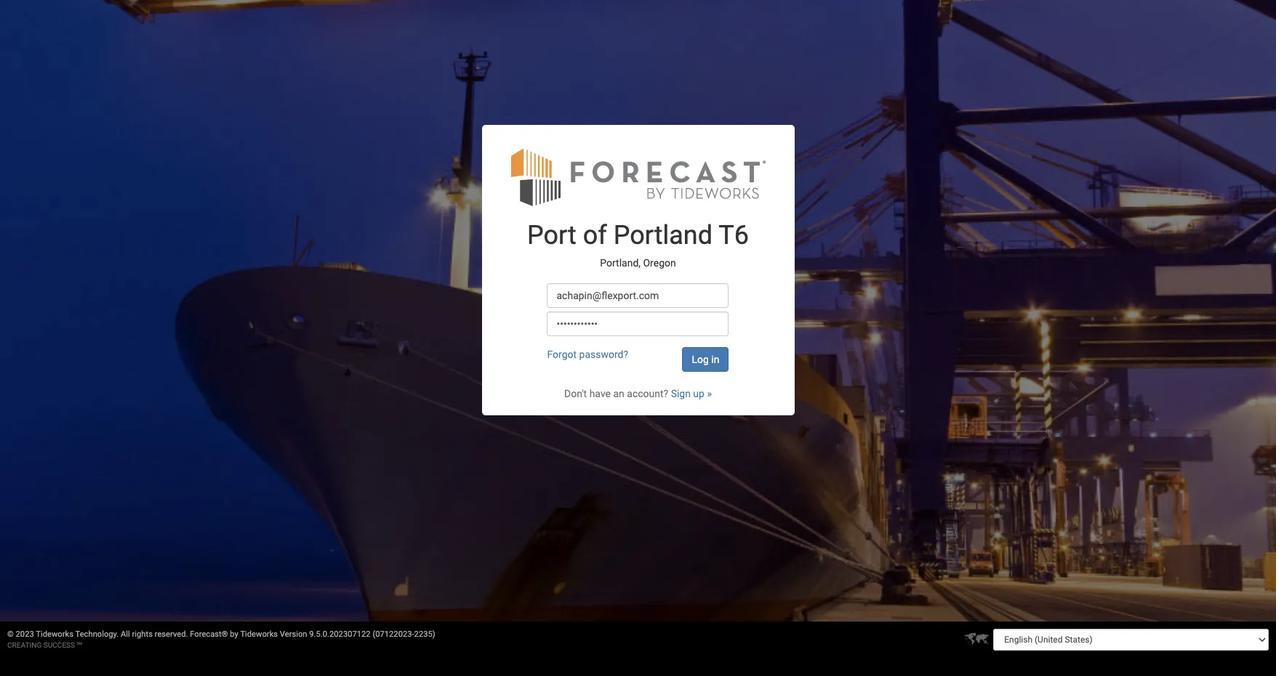 Task type: vqa. For each thing, say whether or not it's contained in the screenshot.
SIGNED
no



Task type: locate. For each thing, give the bounding box(es) containing it.
forgot password? log in
[[547, 349, 719, 366]]

2 tideworks from the left
[[240, 630, 278, 640]]

0 horizontal spatial tideworks
[[36, 630, 73, 640]]

»
[[707, 389, 712, 400]]

password?
[[579, 349, 628, 361]]

don't
[[564, 389, 587, 400]]

rights
[[132, 630, 153, 640]]

creating
[[7, 642, 42, 650]]

port of portland t6 portland, oregon
[[527, 221, 749, 269]]

port
[[527, 221, 577, 251]]

reserved.
[[155, 630, 188, 640]]

©
[[7, 630, 14, 640]]

by
[[230, 630, 238, 640]]

2023
[[16, 630, 34, 640]]

sign
[[671, 389, 691, 400]]

2235)
[[414, 630, 435, 640]]

portland,
[[600, 257, 641, 269]]

© 2023 tideworks technology. all rights reserved. forecast® by tideworks version 9.5.0.202307122 (07122023-2235) creating success ℠
[[7, 630, 435, 650]]

tideworks
[[36, 630, 73, 640], [240, 630, 278, 640]]

tideworks up the success
[[36, 630, 73, 640]]

up
[[693, 389, 705, 400]]

tideworks right by
[[240, 630, 278, 640]]

forgot
[[547, 349, 577, 361]]

don't have an account? sign up »
[[564, 389, 712, 400]]

sign up » link
[[671, 389, 712, 400]]

Password password field
[[547, 312, 729, 337]]

technology.
[[75, 630, 119, 640]]

account?
[[627, 389, 668, 400]]

1 horizontal spatial tideworks
[[240, 630, 278, 640]]

oregon
[[643, 257, 676, 269]]

1 tideworks from the left
[[36, 630, 73, 640]]

forecast®
[[190, 630, 228, 640]]

version
[[280, 630, 307, 640]]



Task type: describe. For each thing, give the bounding box(es) containing it.
have
[[589, 389, 611, 400]]

log
[[692, 354, 709, 366]]

in
[[711, 354, 719, 366]]

Email or username text field
[[547, 284, 729, 309]]

℠
[[77, 642, 82, 650]]

success
[[43, 642, 75, 650]]

an
[[613, 389, 624, 400]]

of
[[583, 221, 607, 251]]

t6
[[719, 221, 749, 251]]

log in button
[[682, 348, 729, 373]]

forecast® by tideworks image
[[511, 147, 765, 208]]

all
[[121, 630, 130, 640]]

forgot password? link
[[547, 349, 628, 361]]

9.5.0.202307122
[[309, 630, 371, 640]]

(07122023-
[[373, 630, 414, 640]]

portland
[[614, 221, 713, 251]]



